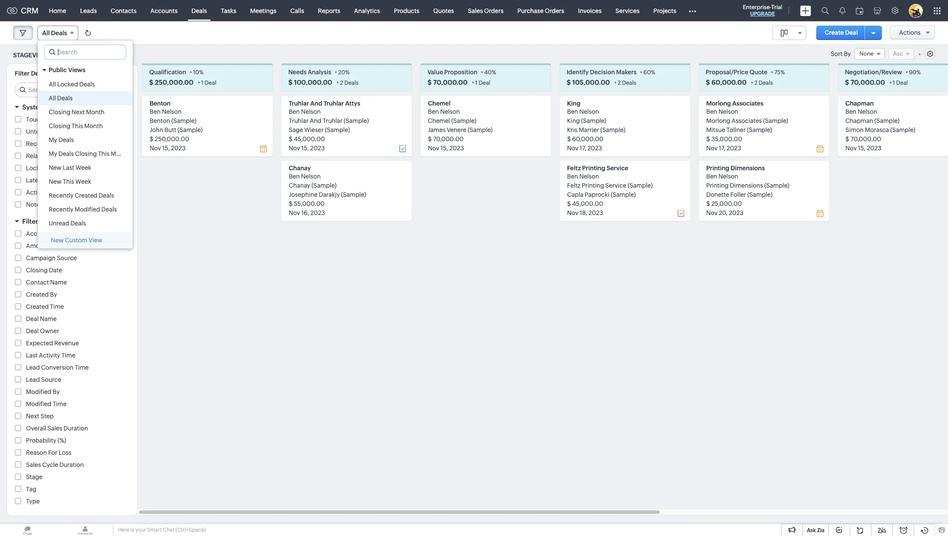 Task type: locate. For each thing, give the bounding box(es) containing it.
recently created deals option
[[38, 189, 133, 203]]

4 % from the left
[[651, 69, 655, 76]]

all locked deals
[[49, 81, 95, 88]]

1 horizontal spatial 1 deal
[[475, 80, 490, 86]]

sales
[[468, 7, 483, 14], [47, 425, 62, 432], [26, 462, 41, 469]]

0 horizontal spatial sales
[[26, 462, 41, 469]]

None field
[[772, 26, 806, 40]]

2 17, from the left
[[719, 145, 725, 152]]

70,000.00 inside 'chemel ben nelson chemel (sample) james venere (sample) $ 70,000.00 nov 15, 2023'
[[433, 136, 464, 143]]

chanay up the chanay (sample) link
[[289, 165, 311, 172]]

fields
[[49, 218, 67, 225]]

my deals closing this month option
[[38, 147, 133, 161]]

1 1 from the left
[[201, 80, 204, 86]]

all deals inside field
[[42, 30, 67, 37]]

name for contact name
[[50, 279, 67, 286]]

nelson
[[162, 108, 182, 115], [301, 108, 321, 115], [440, 108, 460, 115], [579, 108, 599, 115], [719, 108, 738, 115], [858, 108, 877, 115], [301, 173, 321, 180], [579, 173, 599, 180], [719, 173, 738, 180]]

1 vertical spatial filter
[[22, 218, 38, 225]]

1 horizontal spatial 1
[[475, 80, 478, 86]]

profile element
[[904, 0, 928, 21]]

is
[[130, 528, 134, 534]]

1 my from the top
[[49, 137, 57, 144]]

closing inside closing next month 'option'
[[49, 109, 70, 116]]

my deals
[[49, 137, 74, 144]]

trial
[[771, 4, 782, 10]]

1 15, from the left
[[162, 145, 170, 152]]

6 % from the left
[[917, 69, 921, 76]]

accounts link
[[143, 0, 185, 21]]

0 vertical spatial 250,000.00
[[155, 79, 194, 86]]

1 vertical spatial locked
[[26, 165, 47, 172]]

0 vertical spatial 60,000.00
[[711, 79, 747, 86]]

filter by fields
[[22, 218, 67, 225]]

0 horizontal spatial action
[[48, 141, 66, 148]]

lead source
[[26, 377, 61, 384]]

nov inside benton ben nelson benton (sample) john butt (sample) $ 250,000.00 nov 15, 2023
[[150, 145, 161, 152]]

0 vertical spatial chanay
[[289, 165, 311, 172]]

ben up 'donette'
[[706, 173, 717, 180]]

1 1 deal from the left
[[201, 80, 216, 86]]

1 horizontal spatial 2 deals
[[618, 80, 636, 86]]

month for closing this month
[[84, 123, 103, 130]]

analysis
[[308, 69, 331, 76]]

all inside 'all deals' option
[[49, 95, 56, 102]]

campaign source
[[26, 255, 77, 262]]

(sample) down 'attys' at the top
[[344, 118, 369, 125]]

all deals inside option
[[49, 95, 73, 102]]

nelson down truhlar and truhlar attys 'link'
[[301, 108, 321, 115]]

0 vertical spatial 45,000.00
[[294, 136, 325, 143]]

3 2 from the left
[[754, 80, 758, 86]]

modified for modified by
[[26, 389, 51, 396]]

all inside all deals field
[[42, 30, 50, 37]]

2023 inside morlong associates ben nelson morlong associates (sample) mitsue tollner (sample) $ 35,000.00 nov 17, 2023
[[727, 145, 741, 152]]

attys
[[345, 100, 360, 107]]

closing for closing this month
[[49, 123, 70, 130]]

this for week
[[63, 178, 74, 185]]

filter inside dropdown button
[[22, 218, 38, 225]]

0 vertical spatial feltz
[[567, 165, 581, 172]]

mitsue tollner (sample) link
[[706, 127, 772, 134]]

1 vertical spatial modified
[[26, 389, 51, 396]]

0 vertical spatial benton
[[150, 100, 171, 107]]

1 vertical spatial source
[[41, 377, 61, 384]]

week up "new this week" option
[[76, 164, 91, 171]]

and down 100,000.00
[[310, 100, 322, 107]]

0 vertical spatial lead
[[26, 365, 40, 372]]

(sample) right marrier
[[600, 127, 626, 134]]

% right makers
[[651, 69, 655, 76]]

nelson down feltz printing service "link"
[[579, 173, 599, 180]]

1 17, from the left
[[580, 145, 586, 152]]

tasks link
[[214, 0, 243, 21]]

week inside option
[[75, 178, 91, 185]]

15, inside benton ben nelson benton (sample) john butt (sample) $ 250,000.00 nov 15, 2023
[[162, 145, 170, 152]]

2 2 deals from the left
[[618, 80, 636, 86]]

locked down public views
[[57, 81, 78, 88]]

name down the date
[[50, 279, 67, 286]]

probability
[[26, 438, 56, 445]]

chemel up james
[[428, 118, 450, 125]]

nelson inside benton ben nelson benton (sample) john butt (sample) $ 250,000.00 nov 15, 2023
[[162, 108, 182, 115]]

15, inside chapman ben nelson chapman (sample) simon morasca (sample) $ 70,000.00 nov 15, 2023
[[858, 145, 866, 152]]

1 down 10 %
[[201, 80, 204, 86]]

new custom view
[[51, 237, 102, 244]]

closing for closing next month
[[49, 109, 70, 116]]

created for created by
[[26, 292, 49, 298]]

new inside new last week option
[[49, 164, 62, 171]]

modified for modified time
[[26, 401, 51, 408]]

touched
[[26, 116, 51, 123]]

all inside all locked deals option
[[49, 81, 56, 88]]

morlong down $ 60,000.00
[[706, 100, 731, 107]]

2 week from the top
[[75, 178, 91, 185]]

$
[[149, 79, 153, 86], [288, 79, 293, 86], [428, 79, 432, 86], [567, 79, 571, 86], [706, 79, 710, 86], [845, 79, 849, 86], [150, 136, 153, 143], [289, 136, 293, 143], [428, 136, 432, 143], [567, 136, 571, 143], [706, 136, 710, 143], [845, 136, 849, 143], [289, 201, 293, 208], [567, 201, 571, 208], [706, 201, 710, 208]]

Search text field
[[45, 45, 126, 59]]

wieser
[[304, 127, 324, 134]]

nov down simon
[[845, 145, 857, 152]]

month inside 'closing this month' option
[[84, 123, 103, 130]]

0 vertical spatial all
[[42, 30, 50, 37]]

$ inside 'truhlar and truhlar attys ben nelson truhlar and truhlar (sample) sage wieser (sample) $ 45,000.00 nov 15, 2023'
[[289, 136, 293, 143]]

1 chapman from the top
[[845, 100, 874, 107]]

locked
[[57, 81, 78, 88], [26, 165, 47, 172]]

1 down proposition
[[475, 80, 478, 86]]

reports
[[318, 7, 340, 14]]

nov inside 'chemel ben nelson chemel (sample) james venere (sample) $ 70,000.00 nov 15, 2023'
[[428, 145, 439, 152]]

new inside "new this week" option
[[49, 178, 62, 185]]

new this week
[[49, 178, 91, 185]]

identify decision makers
[[567, 69, 637, 76]]

0 vertical spatial this
[[72, 123, 83, 130]]

2 horizontal spatial 2 deals
[[754, 80, 773, 86]]

month down 'all deals' option
[[86, 109, 105, 116]]

stageview
[[13, 52, 48, 59]]

1 king from the top
[[567, 100, 580, 107]]

month inside my deals closing this month option
[[111, 150, 129, 157]]

$ 70,000.00 for chapman
[[845, 79, 885, 86]]

$ inside "chanay ben nelson chanay (sample) josephine darakjy (sample) $ 55,000.00 nov 16, 2023"
[[289, 201, 293, 208]]

60,000.00 down marrier
[[572, 136, 604, 143]]

leads
[[80, 7, 97, 14]]

1 vertical spatial service
[[605, 182, 626, 189]]

2 $ 70,000.00 from the left
[[845, 79, 885, 86]]

sales orders
[[468, 7, 504, 14]]

2 deals for 100,000.00
[[340, 80, 359, 86]]

1 horizontal spatial 17,
[[719, 145, 725, 152]]

2 lead from the top
[[26, 377, 40, 384]]

public views
[[49, 67, 85, 74]]

5 % from the left
[[781, 69, 785, 76]]

1 horizontal spatial orders
[[545, 7, 564, 14]]

1 2 deals from the left
[[340, 80, 359, 86]]

0 horizontal spatial 1
[[201, 80, 204, 86]]

1 horizontal spatial sales
[[47, 425, 62, 432]]

0 vertical spatial chapman
[[845, 100, 874, 107]]

source down conversion
[[41, 377, 61, 384]]

2023 down 35,000.00
[[727, 145, 741, 152]]

2 horizontal spatial 2
[[754, 80, 758, 86]]

1 vertical spatial 45,000.00
[[572, 201, 603, 208]]

1 vertical spatial king
[[567, 118, 580, 125]]

ben inside printing dimensions ben nelson printing dimensions (sample) donette foller (sample) $ 25,000.00 nov 20, 2023
[[706, 173, 717, 180]]

decision
[[590, 69, 615, 76]]

meetings
[[250, 7, 276, 14]]

week down new last week option on the left top of page
[[75, 178, 91, 185]]

1 vertical spatial next
[[26, 413, 39, 420]]

25,000.00
[[711, 201, 742, 208]]

qualification
[[149, 69, 186, 76]]

source for campaign source
[[57, 255, 77, 262]]

1 deal
[[201, 80, 216, 86], [475, 80, 490, 86], [893, 80, 908, 86]]

2 vertical spatial records
[[49, 153, 72, 160]]

1 $ 70,000.00 from the left
[[428, 79, 468, 86]]

0 vertical spatial sales
[[468, 7, 483, 14]]

1 recently from the top
[[49, 192, 73, 199]]

2 vertical spatial name
[[40, 316, 57, 323]]

tollner
[[727, 127, 746, 134]]

1 vertical spatial new
[[49, 178, 62, 185]]

morlong up mitsue
[[706, 118, 730, 125]]

upgrade
[[750, 11, 775, 17]]

sage
[[289, 127, 303, 134]]

75
[[774, 69, 781, 76]]

2 vertical spatial all
[[49, 95, 56, 102]]

quotes link
[[426, 0, 461, 21]]

2 recently from the top
[[49, 206, 73, 213]]

unread deals option
[[38, 217, 133, 231]]

orders
[[484, 7, 504, 14], [545, 7, 564, 14]]

1 vertical spatial this
[[98, 150, 110, 157]]

all for 'all deals' option
[[49, 95, 56, 102]]

2 benton from the top
[[150, 118, 170, 125]]

1 horizontal spatial action
[[73, 153, 92, 160]]

service up capla paprocki (sample) link
[[605, 182, 626, 189]]

0 vertical spatial name
[[52, 231, 68, 238]]

contact name
[[26, 279, 67, 286]]

2 horizontal spatial 1
[[893, 80, 895, 86]]

chapman up simon
[[845, 118, 873, 125]]

duration up (%)
[[63, 425, 88, 432]]

250,000.00 down qualification
[[155, 79, 194, 86]]

70,000.00 down negotiation/review
[[851, 79, 885, 86]]

$ inside king ben nelson king (sample) kris marrier (sample) $ 60,000.00 nov 17, 2023
[[567, 136, 571, 143]]

nelson up king (sample) link
[[579, 108, 599, 115]]

1 % from the left
[[199, 69, 204, 76]]

3 1 deal from the left
[[893, 80, 908, 86]]

1 2 from the left
[[340, 80, 343, 86]]

modified inside 'option'
[[75, 206, 100, 213]]

% for needs analysis
[[345, 69, 350, 76]]

duration for overall sales duration
[[63, 425, 88, 432]]

17, down 35,000.00
[[719, 145, 725, 152]]

2 250,000.00 from the top
[[155, 136, 189, 143]]

2 chanay from the top
[[289, 182, 310, 189]]

1 vertical spatial all
[[49, 81, 56, 88]]

new inside 'new custom view' "link"
[[51, 237, 64, 244]]

this down my deals option
[[98, 150, 110, 157]]

45,000.00
[[294, 136, 325, 143], [572, 201, 603, 208]]

1 horizontal spatial 60,000.00
[[711, 79, 747, 86]]

ben inside benton ben nelson benton (sample) john butt (sample) $ 250,000.00 nov 15, 2023
[[150, 108, 161, 115]]

$ down sage
[[289, 136, 293, 143]]

1 vertical spatial my
[[49, 150, 57, 157]]

2 vertical spatial new
[[51, 237, 64, 244]]

(sample) right morasca
[[890, 127, 915, 134]]

all deals option
[[38, 91, 133, 105]]

nov
[[150, 145, 161, 152], [289, 145, 300, 152], [428, 145, 439, 152], [567, 145, 578, 152], [706, 145, 718, 152], [845, 145, 857, 152], [289, 210, 300, 217], [567, 210, 578, 217], [706, 210, 718, 217]]

week inside option
[[76, 164, 91, 171]]

0 vertical spatial next
[[72, 109, 85, 116]]

2023 inside printing dimensions ben nelson printing dimensions (sample) donette foller (sample) $ 25,000.00 nov 20, 2023
[[729, 210, 744, 217]]

15, inside 'chemel ben nelson chemel (sample) james venere (sample) $ 70,000.00 nov 15, 2023'
[[440, 145, 448, 152]]

1 deal down negotiation/review
[[893, 80, 908, 86]]

3 % from the left
[[492, 69, 496, 76]]

last inside option
[[63, 164, 74, 171]]

1 vertical spatial records
[[59, 128, 82, 135]]

2023 inside 'truhlar and truhlar attys ben nelson truhlar and truhlar (sample) sage wieser (sample) $ 45,000.00 nov 15, 2023'
[[310, 145, 325, 152]]

3 1 from the left
[[893, 80, 895, 86]]

new down 'unread'
[[51, 237, 64, 244]]

recently inside 'option'
[[49, 206, 73, 213]]

0 horizontal spatial 60,000.00
[[572, 136, 604, 143]]

closing down my deals option
[[75, 150, 97, 157]]

1 horizontal spatial locked
[[57, 81, 78, 88]]

% right proposition
[[492, 69, 496, 76]]

lead for lead source
[[26, 377, 40, 384]]

deal name
[[26, 316, 57, 323]]

nov inside chapman ben nelson chapman (sample) simon morasca (sample) $ 70,000.00 nov 15, 2023
[[845, 145, 857, 152]]

(sample) down benton (sample) link
[[178, 127, 203, 134]]

15, inside 'truhlar and truhlar attys ben nelson truhlar and truhlar (sample) sage wieser (sample) $ 45,000.00 nov 15, 2023'
[[301, 145, 309, 152]]

king up king (sample) link
[[567, 100, 580, 107]]

recently created deals
[[49, 192, 114, 199]]

1 horizontal spatial 45,000.00
[[572, 201, 603, 208]]

closing up "contact"
[[26, 267, 48, 274]]

closing inside my deals closing this month option
[[75, 150, 97, 157]]

truhlar down $ 100,000.00
[[289, 100, 309, 107]]

% for value proposition
[[492, 69, 496, 76]]

0 vertical spatial chemel
[[428, 100, 451, 107]]

activities
[[26, 189, 52, 196]]

2 15, from the left
[[301, 145, 309, 152]]

% right quote
[[781, 69, 785, 76]]

deal right create
[[845, 29, 858, 36]]

loss
[[59, 450, 71, 457]]

0 vertical spatial source
[[57, 255, 77, 262]]

1 benton from the top
[[150, 100, 171, 107]]

new for new custom view
[[51, 237, 64, 244]]

donette
[[706, 191, 729, 198]]

15, for chapman ben nelson chapman (sample) simon morasca (sample) $ 70,000.00 nov 15, 2023
[[858, 145, 866, 152]]

2 vertical spatial this
[[63, 178, 74, 185]]

create
[[825, 29, 844, 36]]

closing inside 'closing this month' option
[[49, 123, 70, 130]]

deals
[[192, 7, 207, 14], [51, 30, 67, 37], [31, 70, 47, 77], [344, 80, 359, 86], [622, 80, 636, 86], [759, 80, 773, 86], [79, 81, 95, 88], [57, 95, 73, 102], [58, 137, 74, 144], [58, 150, 74, 157], [99, 192, 114, 199], [101, 206, 117, 213], [70, 220, 86, 227]]

0 horizontal spatial 2
[[340, 80, 343, 86]]

2 deals for 105,000.00
[[618, 80, 636, 86]]

2 orders from the left
[[545, 7, 564, 14]]

nov inside 'truhlar and truhlar attys ben nelson truhlar and truhlar (sample) sage wieser (sample) $ 45,000.00 nov 15, 2023'
[[289, 145, 300, 152]]

2 1 deal from the left
[[475, 80, 490, 86]]

create menu image
[[800, 5, 811, 16]]

2 my from the top
[[49, 150, 57, 157]]

2 for $ 100,000.00
[[340, 80, 343, 86]]

0 vertical spatial week
[[76, 164, 91, 171]]

probability (%)
[[26, 438, 66, 445]]

mitsue
[[706, 127, 725, 134]]

benton up benton (sample) link
[[150, 100, 171, 107]]

source for lead source
[[41, 377, 61, 384]]

$ inside 'chemel ben nelson chemel (sample) james venere (sample) $ 70,000.00 nov 15, 2023'
[[428, 136, 432, 143]]

modified up next step
[[26, 401, 51, 408]]

profile image
[[909, 4, 923, 18]]

nelson up benton (sample) link
[[162, 108, 182, 115]]

and up wieser
[[310, 118, 322, 125]]

recently inside option
[[49, 192, 73, 199]]

1 vertical spatial benton
[[150, 118, 170, 125]]

orders for purchase orders
[[545, 7, 564, 14]]

records for untouched
[[59, 128, 82, 135]]

sales up (%)
[[47, 425, 62, 432]]

1 vertical spatial 250,000.00
[[155, 136, 189, 143]]

1 morlong from the top
[[706, 100, 731, 107]]

1 vertical spatial week
[[75, 178, 91, 185]]

deal
[[845, 29, 858, 36], [205, 80, 216, 86], [479, 80, 490, 86], [896, 80, 908, 86], [26, 316, 39, 323], [26, 328, 39, 335]]

0 vertical spatial duration
[[63, 425, 88, 432]]

(sample) down printing dimensions (sample) link
[[747, 191, 773, 198]]

1 vertical spatial lead
[[26, 377, 40, 384]]

0 horizontal spatial orders
[[484, 7, 504, 14]]

0 vertical spatial new
[[49, 164, 62, 171]]

public
[[49, 67, 67, 74]]

feltz printing service link
[[567, 165, 628, 172]]

chapman ben nelson chapman (sample) simon morasca (sample) $ 70,000.00 nov 15, 2023
[[845, 100, 915, 152]]

created up deal name
[[26, 304, 49, 311]]

70,000.00
[[433, 79, 468, 86], [851, 79, 885, 86], [433, 136, 464, 143], [851, 136, 881, 143]]

calls
[[290, 7, 304, 14]]

sales right quotes link
[[468, 7, 483, 14]]

$ inside printing dimensions ben nelson printing dimensions (sample) donette foller (sample) $ 25,000.00 nov 20, 2023
[[706, 201, 710, 208]]

nov down the kris
[[567, 145, 578, 152]]

calendar image
[[856, 7, 863, 14]]

1 deal for qualification
[[201, 80, 216, 86]]

0 vertical spatial and
[[310, 100, 322, 107]]

1 vertical spatial duration
[[59, 462, 84, 469]]

20,
[[719, 210, 728, 217]]

0 vertical spatial recently
[[49, 192, 73, 199]]

3 15, from the left
[[440, 145, 448, 152]]

250,000.00
[[155, 79, 194, 86], [155, 136, 189, 143]]

15,
[[162, 145, 170, 152], [301, 145, 309, 152], [440, 145, 448, 152], [858, 145, 866, 152]]

account
[[26, 231, 50, 238]]

2 chapman from the top
[[845, 118, 873, 125]]

2 horizontal spatial 1 deal
[[893, 80, 908, 86]]

$ down "josephine"
[[289, 201, 293, 208]]

Search text field
[[15, 83, 130, 97]]

john
[[150, 127, 163, 134]]

1 for negotiation/review
[[893, 80, 895, 86]]

0 horizontal spatial 17,
[[580, 145, 586, 152]]

crm
[[21, 6, 39, 15]]

2 vertical spatial sales
[[26, 462, 41, 469]]

nov left '20,'
[[706, 210, 718, 217]]

nelson inside printing dimensions ben nelson printing dimensions (sample) donette foller (sample) $ 25,000.00 nov 20, 2023
[[719, 173, 738, 180]]

$ 70,000.00 down negotiation/review
[[845, 79, 885, 86]]

2 vertical spatial created
[[26, 304, 49, 311]]

$ down 'identify'
[[567, 79, 571, 86]]

ben down king link at the top right of page
[[567, 108, 578, 115]]

0 vertical spatial records
[[52, 116, 76, 123]]

2023 down morasca
[[867, 145, 882, 152]]

nov down john at left
[[150, 145, 161, 152]]

$ down james
[[428, 136, 432, 143]]

modified
[[75, 206, 100, 213], [26, 389, 51, 396], [26, 401, 51, 408]]

2
[[340, 80, 343, 86], [618, 80, 621, 86], [754, 80, 758, 86]]

1 vertical spatial month
[[84, 123, 103, 130]]

my for my deals closing this month
[[49, 150, 57, 157]]

15, down james
[[440, 145, 448, 152]]

2 down makers
[[618, 80, 621, 86]]

month down my deals option
[[111, 150, 129, 157]]

last down 'expected'
[[26, 352, 38, 359]]

4 15, from the left
[[858, 145, 866, 152]]

1 horizontal spatial next
[[72, 109, 85, 116]]

filter down stageview
[[15, 70, 30, 77]]

(sample) up simon morasca (sample) link
[[875, 118, 900, 125]]

contacts image
[[58, 525, 113, 537]]

by inside filter by fields dropdown button
[[40, 218, 47, 225]]

0 vertical spatial morlong
[[706, 100, 731, 107]]

60,000.00 down proposal/price
[[711, 79, 747, 86]]

products link
[[387, 0, 426, 21]]

filter by fields button
[[7, 214, 137, 229]]

(sample) up the josephine darakjy (sample) link
[[312, 182, 337, 189]]

name up owner
[[40, 316, 57, 323]]

0 horizontal spatial 1 deal
[[201, 80, 216, 86]]

1 vertical spatial chanay
[[289, 182, 310, 189]]

0 vertical spatial filter
[[15, 70, 30, 77]]

1 week from the top
[[76, 164, 91, 171]]

2 vertical spatial month
[[111, 150, 129, 157]]

modified down recently created deals option
[[75, 206, 100, 213]]

0 horizontal spatial $ 70,000.00
[[428, 79, 468, 86]]

0 vertical spatial locked
[[57, 81, 78, 88]]

custom
[[65, 237, 87, 244]]

0 vertical spatial created
[[75, 192, 97, 199]]

1 deal for negotiation/review
[[893, 80, 908, 86]]

2 vertical spatial modified
[[26, 401, 51, 408]]

deals inside 'option'
[[101, 206, 117, 213]]

1 vertical spatial chemel
[[428, 118, 450, 125]]

ask zia
[[807, 528, 825, 534]]

truhlar
[[289, 100, 309, 107], [324, 100, 344, 107], [289, 118, 309, 125], [323, 118, 343, 125]]

created down "contact"
[[26, 292, 49, 298]]

1 lead from the top
[[26, 365, 40, 372]]

needs analysis
[[288, 69, 331, 76]]

1 deal down 10 %
[[201, 80, 216, 86]]

0 vertical spatial my
[[49, 137, 57, 144]]

locked inside option
[[57, 81, 78, 88]]

2 feltz from the top
[[567, 182, 581, 189]]

chemel up chemel (sample) link
[[428, 100, 451, 107]]

45,000.00 down wieser
[[294, 136, 325, 143]]

donette foller (sample) link
[[706, 191, 773, 198]]

nelson inside feltz printing service ben nelson feltz printing service (sample) capla paprocki (sample) $ 45,000.00 nov 18, 2023
[[579, 173, 599, 180]]

1 vertical spatial feltz
[[567, 182, 581, 189]]

month inside closing next month 'option'
[[86, 109, 105, 116]]

250,000.00 down butt
[[155, 136, 189, 143]]

$ 60,000.00
[[706, 79, 747, 86]]

by up account name
[[40, 218, 47, 225]]

nelson up chemel (sample) link
[[440, 108, 460, 115]]

(sample) right venere on the top left of page
[[468, 127, 493, 134]]

deals up 'all deals' option
[[79, 81, 95, 88]]

2 1 from the left
[[475, 80, 478, 86]]

next
[[72, 109, 85, 116], [26, 413, 39, 420]]

invoices link
[[571, 0, 609, 21]]

untouched
[[26, 128, 58, 135]]

associates up "morlong associates (sample)" link
[[732, 100, 764, 107]]

0 vertical spatial modified
[[75, 206, 100, 213]]

ben inside 'truhlar and truhlar attys ben nelson truhlar and truhlar (sample) sage wieser (sample) $ 45,000.00 nov 15, 2023'
[[289, 108, 300, 115]]

feltz printing service (sample) link
[[567, 182, 653, 189]]

1 orders from the left
[[484, 7, 504, 14]]

1 vertical spatial recently
[[49, 206, 73, 213]]

1 vertical spatial morlong
[[706, 118, 730, 125]]

$ inside chapman ben nelson chapman (sample) simon morasca (sample) $ 70,000.00 nov 15, 2023
[[845, 136, 849, 143]]

2 for $ 60,000.00
[[754, 80, 758, 86]]

dimensions up printing dimensions (sample) link
[[731, 165, 765, 172]]

1 vertical spatial 60,000.00
[[572, 136, 604, 143]]

week for new last week
[[76, 164, 91, 171]]

action
[[48, 141, 66, 148], [73, 153, 92, 160]]

quotes
[[433, 7, 454, 14]]

records for touched
[[52, 116, 76, 123]]

2 % from the left
[[345, 69, 350, 76]]

2023 inside "chanay ben nelson chanay (sample) josephine darakjy (sample) $ 55,000.00 nov 16, 2023"
[[310, 210, 325, 217]]

new custom view link
[[38, 233, 133, 249]]

15, down wieser
[[301, 145, 309, 152]]

1 horizontal spatial last
[[63, 164, 74, 171]]

chapman
[[845, 100, 874, 107], [845, 118, 873, 125]]

month for closing next month
[[86, 109, 105, 116]]

step
[[40, 413, 54, 420]]

lead up lead source
[[26, 365, 40, 372]]

1 vertical spatial created
[[26, 292, 49, 298]]

by
[[48, 70, 56, 77]]

0 vertical spatial last
[[63, 164, 74, 171]]

projects
[[653, 7, 676, 14]]

2 deals down makers
[[618, 80, 636, 86]]

benton up john at left
[[150, 118, 170, 125]]

0 vertical spatial all deals
[[42, 30, 67, 37]]

$ down qualification
[[149, 79, 153, 86]]

deal inside button
[[845, 29, 858, 36]]

associates up "mitsue tollner (sample)" link
[[732, 118, 762, 125]]

0 horizontal spatial 2 deals
[[340, 80, 359, 86]]

0 vertical spatial month
[[86, 109, 105, 116]]

3 2 deals from the left
[[754, 80, 773, 86]]

2 2 from the left
[[618, 80, 621, 86]]

1 horizontal spatial $ 70,000.00
[[845, 79, 885, 86]]

date
[[49, 267, 62, 274]]



Task type: vqa. For each thing, say whether or not it's contained in the screenshot.
Compose associated with Compose
no



Task type: describe. For each thing, give the bounding box(es) containing it.
$ down needs
[[288, 79, 293, 86]]

search image
[[822, 7, 829, 14]]

closing next month option
[[38, 105, 133, 119]]

king (sample) link
[[567, 118, 606, 125]]

deals up defined
[[57, 95, 73, 102]]

sales for cycle
[[26, 462, 41, 469]]

zia
[[817, 528, 825, 534]]

2023 inside chapman ben nelson chapman (sample) simon morasca (sample) $ 70,000.00 nov 15, 2023
[[867, 145, 882, 152]]

time up step
[[53, 401, 67, 408]]

capla paprocki (sample) link
[[567, 191, 636, 198]]

1 250,000.00 from the top
[[155, 79, 194, 86]]

70,000.00 down value proposition
[[433, 79, 468, 86]]

paprocki
[[585, 191, 610, 198]]

truhlar up truhlar and truhlar (sample) link
[[324, 100, 344, 107]]

(sample) down feltz printing service (sample) 'link' on the right top of the page
[[611, 191, 636, 198]]

1 for value proposition
[[475, 80, 478, 86]]

20
[[338, 69, 345, 76]]

status
[[61, 177, 79, 184]]

record action
[[26, 141, 66, 148]]

2023 inside 'chemel ben nelson chemel (sample) james venere (sample) $ 70,000.00 nov 15, 2023'
[[449, 145, 464, 152]]

modified by
[[26, 389, 60, 396]]

my deals option
[[38, 133, 133, 147]]

morlong associates ben nelson morlong associates (sample) mitsue tollner (sample) $ 35,000.00 nov 17, 2023
[[706, 100, 788, 152]]

chanay link
[[289, 165, 311, 172]]

created by
[[26, 292, 57, 298]]

touched records
[[26, 116, 76, 123]]

signals element
[[834, 0, 851, 21]]

0 horizontal spatial next
[[26, 413, 39, 420]]

1 vertical spatial last
[[26, 352, 38, 359]]

by for created
[[50, 292, 57, 298]]

time right conversion
[[75, 365, 89, 372]]

projects link
[[647, 0, 683, 21]]

josephine darakjy (sample) link
[[289, 191, 366, 198]]

new for new this week
[[49, 178, 62, 185]]

overall
[[26, 425, 46, 432]]

closing for closing date
[[26, 267, 48, 274]]

70,000.00 inside chapman ben nelson chapman (sample) simon morasca (sample) $ 70,000.00 nov 15, 2023
[[851, 136, 881, 143]]

all for all locked deals option
[[49, 81, 56, 88]]

250,000.00 inside benton ben nelson benton (sample) john butt (sample) $ 250,000.00 nov 15, 2023
[[155, 136, 189, 143]]

truhlar up sage wieser (sample) link
[[323, 118, 343, 125]]

ben inside king ben nelson king (sample) kris marrier (sample) $ 60,000.00 nov 17, 2023
[[567, 108, 578, 115]]

duration for sales cycle duration
[[59, 462, 84, 469]]

time down revenue at the left of page
[[61, 352, 75, 359]]

$ inside benton ben nelson benton (sample) john butt (sample) $ 250,000.00 nov 15, 2023
[[150, 136, 153, 143]]

campaign
[[26, 255, 56, 262]]

75 %
[[774, 69, 785, 76]]

nov inside printing dimensions ben nelson printing dimensions (sample) donette foller (sample) $ 25,000.00 nov 20, 2023
[[706, 210, 718, 217]]

create menu element
[[795, 0, 816, 21]]

deal down 40
[[479, 80, 490, 86]]

identify
[[567, 69, 589, 76]]

unread
[[49, 220, 69, 227]]

analytics link
[[347, 0, 387, 21]]

by for sort
[[844, 51, 851, 57]]

tag
[[26, 486, 36, 493]]

home link
[[42, 0, 73, 21]]

by for filter
[[40, 218, 47, 225]]

contact
[[26, 279, 49, 286]]

$ 70,000.00 for chemel
[[428, 79, 468, 86]]

this for month
[[72, 123, 83, 130]]

(sample) up "john butt (sample)" 'link'
[[171, 118, 196, 125]]

0 vertical spatial associates
[[732, 100, 764, 107]]

closing date
[[26, 267, 62, 274]]

closing this month option
[[38, 119, 133, 133]]

lead for lead conversion time
[[26, 365, 40, 372]]

negotiation/review
[[845, 69, 902, 76]]

recently modified deals option
[[38, 203, 133, 217]]

enterprise-trial upgrade
[[743, 4, 782, 17]]

for
[[48, 450, 57, 457]]

darakjy
[[319, 191, 340, 198]]

related records action
[[26, 153, 92, 160]]

ben inside morlong associates ben nelson morlong associates (sample) mitsue tollner (sample) $ 35,000.00 nov 17, 2023
[[706, 108, 717, 115]]

2 morlong from the top
[[706, 118, 730, 125]]

all locked deals option
[[38, 77, 133, 91]]

(sample) down "morlong associates (sample)" link
[[747, 127, 772, 134]]

filter for filter deals by
[[15, 70, 30, 77]]

1 chanay from the top
[[289, 165, 311, 172]]

nov inside feltz printing service ben nelson feltz printing service (sample) capla paprocki (sample) $ 45,000.00 nov 18, 2023
[[567, 210, 578, 217]]

latest
[[26, 177, 43, 184]]

% for negotiation/review
[[917, 69, 921, 76]]

deals up new last week
[[58, 150, 74, 157]]

orders for sales orders
[[484, 7, 504, 14]]

size image
[[781, 29, 788, 37]]

deals left by
[[31, 70, 47, 77]]

josephine
[[289, 191, 318, 198]]

$ 250,000.00
[[149, 79, 194, 86]]

deal up 'expected'
[[26, 328, 39, 335]]

chats image
[[0, 525, 55, 537]]

sales for orders
[[468, 7, 483, 14]]

$ up chapman link
[[845, 79, 849, 86]]

deals left tasks link on the top
[[192, 7, 207, 14]]

60
[[643, 69, 651, 76]]

ben inside 'chemel ben nelson chemel (sample) james venere (sample) $ 70,000.00 nov 15, 2023'
[[428, 108, 439, 115]]

signals image
[[839, 7, 845, 14]]

time down 'created by'
[[50, 304, 64, 311]]

makers
[[616, 69, 637, 76]]

nelson inside morlong associates ben nelson morlong associates (sample) mitsue tollner (sample) $ 35,000.00 nov 17, 2023
[[719, 108, 738, 115]]

(sample) up james venere (sample) link at top
[[451, 118, 476, 125]]

1 vertical spatial associates
[[732, 118, 762, 125]]

system
[[22, 104, 45, 111]]

2 king from the top
[[567, 118, 580, 125]]

(sample) up "mitsue tollner (sample)" link
[[763, 118, 788, 125]]

(sample) right the darakjy
[[341, 191, 366, 198]]

% for qualification
[[199, 69, 204, 76]]

45,000.00 inside feltz printing service ben nelson feltz printing service (sample) capla paprocki (sample) $ 45,000.00 nov 18, 2023
[[572, 201, 603, 208]]

crm link
[[7, 6, 39, 15]]

(ctrl+space)
[[176, 528, 206, 534]]

recently for recently created deals
[[49, 192, 73, 199]]

1 vertical spatial action
[[73, 153, 92, 160]]

Other Modules field
[[683, 4, 702, 18]]

deals inside field
[[51, 30, 67, 37]]

sales orders link
[[461, 0, 511, 21]]

here
[[118, 528, 129, 534]]

$ 105,000.00
[[567, 79, 610, 86]]

90 %
[[909, 69, 921, 76]]

created for created time
[[26, 304, 49, 311]]

1 for qualification
[[201, 80, 204, 86]]

nov inside morlong associates ben nelson morlong associates (sample) mitsue tollner (sample) $ 35,000.00 nov 17, 2023
[[706, 145, 718, 152]]

name for account name
[[52, 231, 68, 238]]

by for modified
[[53, 389, 60, 396]]

(sample) up kris marrier (sample) link
[[581, 118, 606, 125]]

simon
[[845, 127, 864, 134]]

(sample) down truhlar and truhlar (sample) link
[[325, 127, 350, 134]]

deal up 'deal owner'
[[26, 316, 39, 323]]

expected revenue
[[26, 340, 79, 347]]

nelson inside 'truhlar and truhlar attys ben nelson truhlar and truhlar (sample) sage wieser (sample) $ 45,000.00 nov 15, 2023'
[[301, 108, 321, 115]]

1 vertical spatial dimensions
[[730, 182, 763, 189]]

benton (sample) link
[[150, 118, 196, 125]]

17, inside morlong associates ben nelson morlong associates (sample) mitsue tollner (sample) $ 35,000.00 nov 17, 2023
[[719, 145, 725, 152]]

90
[[909, 69, 917, 76]]

45,000.00 inside 'truhlar and truhlar attys ben nelson truhlar and truhlar (sample) sage wieser (sample) $ 45,000.00 nov 15, 2023'
[[294, 136, 325, 143]]

nelson inside 'chemel ben nelson chemel (sample) james venere (sample) $ 70,000.00 nov 15, 2023'
[[440, 108, 460, 115]]

$ inside morlong associates ben nelson morlong associates (sample) mitsue tollner (sample) $ 35,000.00 nov 17, 2023
[[706, 136, 710, 143]]

deals down makers
[[622, 80, 636, 86]]

new for new last week
[[49, 164, 62, 171]]

deal right $ 250,000.00
[[205, 80, 216, 86]]

created inside option
[[75, 192, 97, 199]]

deals down "untouched records"
[[58, 137, 74, 144]]

search element
[[816, 0, 834, 21]]

quote
[[750, 69, 768, 76]]

17, inside king ben nelson king (sample) kris marrier (sample) $ 60,000.00 nov 17, 2023
[[580, 145, 586, 152]]

nov inside king ben nelson king (sample) kris marrier (sample) $ 60,000.00 nov 17, 2023
[[567, 145, 578, 152]]

feltz printing service ben nelson feltz printing service (sample) capla paprocki (sample) $ 45,000.00 nov 18, 2023
[[567, 165, 653, 217]]

deals inside option
[[70, 220, 86, 227]]

1 feltz from the top
[[567, 165, 581, 172]]

0 vertical spatial service
[[607, 165, 628, 172]]

printing dimensions link
[[706, 165, 765, 172]]

(sample) up capla paprocki (sample) link
[[628, 182, 653, 189]]

king ben nelson king (sample) kris marrier (sample) $ 60,000.00 nov 17, 2023
[[567, 100, 626, 152]]

chanay (sample) link
[[289, 182, 337, 189]]

1 vertical spatial sales
[[47, 425, 62, 432]]

deals down "new this week" option
[[99, 192, 114, 199]]

deals down quote
[[759, 80, 773, 86]]

needs
[[288, 69, 307, 76]]

(sample) up donette foller (sample) link
[[764, 182, 789, 189]]

contacts link
[[104, 0, 143, 21]]

next inside 'option'
[[72, 109, 85, 116]]

16,
[[301, 210, 309, 217]]

enterprise-
[[743, 4, 771, 10]]

nov inside "chanay ben nelson chanay (sample) josephine darakjy (sample) $ 55,000.00 nov 16, 2023"
[[289, 210, 300, 217]]

1 vertical spatial and
[[310, 118, 322, 125]]

latest email status
[[26, 177, 79, 184]]

60,000.00 inside king ben nelson king (sample) kris marrier (sample) $ 60,000.00 nov 17, 2023
[[572, 136, 604, 143]]

purchase orders
[[517, 7, 564, 14]]

new last week
[[49, 164, 91, 171]]

ben inside feltz printing service ben nelson feltz printing service (sample) capla paprocki (sample) $ 45,000.00 nov 18, 2023
[[567, 173, 578, 180]]

services
[[616, 7, 640, 14]]

$ down value at left
[[428, 79, 432, 86]]

0 horizontal spatial locked
[[26, 165, 47, 172]]

nelson inside chapman ben nelson chapman (sample) simon morasca (sample) $ 70,000.00 nov 15, 2023
[[858, 108, 877, 115]]

my for my deals
[[49, 137, 57, 144]]

35,000.00
[[711, 136, 742, 143]]

nelson inside "chanay ben nelson chanay (sample) josephine darakjy (sample) $ 55,000.00 nov 16, 2023"
[[301, 173, 321, 180]]

closing next month
[[49, 109, 105, 116]]

new last week option
[[38, 161, 133, 175]]

tasks
[[221, 7, 236, 14]]

$ inside feltz printing service ben nelson feltz printing service (sample) capla paprocki (sample) $ 45,000.00 nov 18, 2023
[[567, 201, 571, 208]]

none
[[860, 50, 874, 57]]

deal down negotiation/review
[[896, 80, 908, 86]]

18,
[[580, 210, 587, 217]]

name for deal name
[[40, 316, 57, 323]]

butt
[[164, 127, 176, 134]]

filter for filter by fields
[[22, 218, 38, 225]]

ben inside "chanay ben nelson chanay (sample) josephine darakjy (sample) $ 55,000.00 nov 16, 2023"
[[289, 173, 300, 180]]

nelson inside king ben nelson king (sample) kris marrier (sample) $ 60,000.00 nov 17, 2023
[[579, 108, 599, 115]]

1 deal for value proposition
[[475, 80, 490, 86]]

2023 inside benton ben nelson benton (sample) john butt (sample) $ 250,000.00 nov 15, 2023
[[171, 145, 186, 152]]

chapman (sample) link
[[845, 118, 900, 125]]

printing dimensions ben nelson printing dimensions (sample) donette foller (sample) $ 25,000.00 nov 20, 2023
[[706, 165, 789, 217]]

records for related
[[49, 153, 72, 160]]

next step
[[26, 413, 54, 420]]

revenue
[[54, 340, 79, 347]]

2 deals for 60,000.00
[[754, 80, 773, 86]]

deals link
[[185, 0, 214, 21]]

20 %
[[338, 69, 350, 76]]

week for new this week
[[75, 178, 91, 185]]

2023 inside feltz printing service ben nelson feltz printing service (sample) capla paprocki (sample) $ 45,000.00 nov 18, 2023
[[589, 210, 603, 217]]

new this week option
[[38, 175, 133, 189]]

public views region
[[38, 77, 133, 231]]

kris
[[567, 127, 578, 134]]

2 chemel from the top
[[428, 118, 450, 125]]

$ down proposal/price
[[706, 79, 710, 86]]

recently for recently modified deals
[[49, 206, 73, 213]]

proposal/price
[[706, 69, 748, 76]]

None field
[[855, 48, 885, 60]]

0 vertical spatial dimensions
[[731, 165, 765, 172]]

% for identify decision makers
[[651, 69, 655, 76]]

1 chemel from the top
[[428, 100, 451, 107]]

foller
[[730, 191, 746, 198]]

chanay ben nelson chanay (sample) josephine darakjy (sample) $ 55,000.00 nov 16, 2023
[[289, 165, 366, 217]]

expected
[[26, 340, 53, 347]]

recently modified deals
[[49, 206, 117, 213]]

deal owner
[[26, 328, 59, 335]]

% for proposal/price quote
[[781, 69, 785, 76]]

value proposition
[[428, 69, 477, 76]]

truhlar up sage
[[289, 118, 309, 125]]

15, for benton ben nelson benton (sample) john butt (sample) $ 250,000.00 nov 15, 2023
[[162, 145, 170, 152]]

2 for $ 105,000.00
[[618, 80, 621, 86]]

ben inside chapman ben nelson chapman (sample) simon morasca (sample) $ 70,000.00 nov 15, 2023
[[845, 108, 857, 115]]

15, for chemel ben nelson chemel (sample) james venere (sample) $ 70,000.00 nov 15, 2023
[[440, 145, 448, 152]]

conversion
[[41, 365, 74, 372]]

2023 inside king ben nelson king (sample) kris marrier (sample) $ 60,000.00 nov 17, 2023
[[587, 145, 602, 152]]

cycle
[[42, 462, 58, 469]]

deals down 20 % on the left top of page
[[344, 80, 359, 86]]

public views button
[[38, 63, 133, 77]]

All Deals field
[[37, 26, 78, 40]]

system defined filters button
[[7, 100, 137, 115]]



